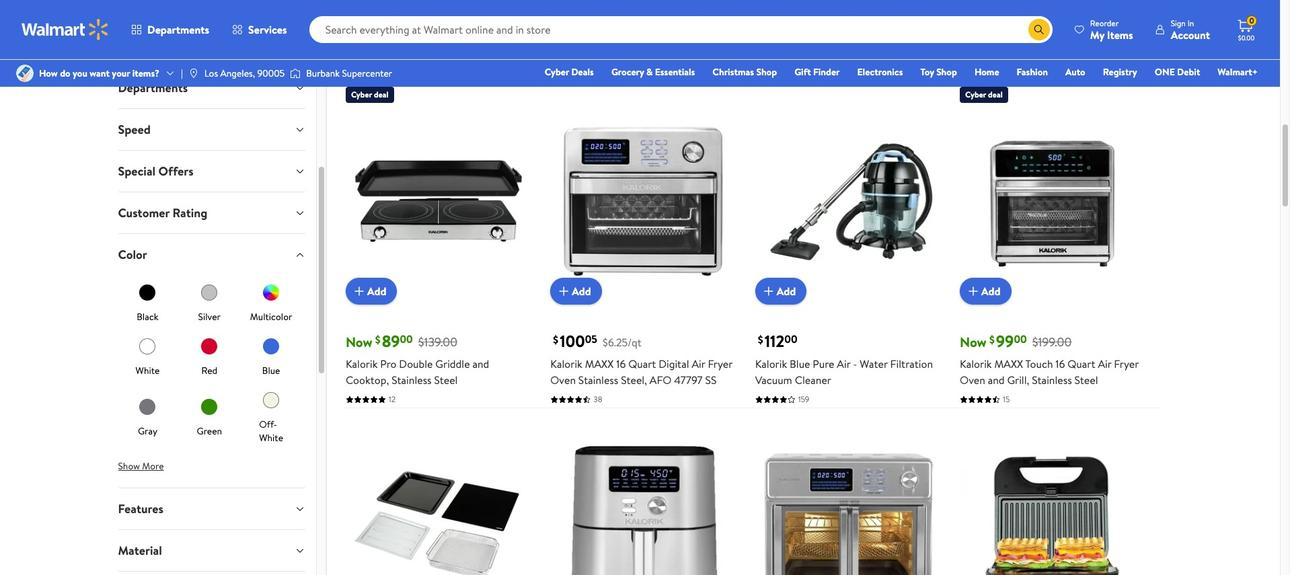 Task type: vqa. For each thing, say whether or not it's contained in the screenshot.
Lists
no



Task type: locate. For each thing, give the bounding box(es) containing it.
fryer inside now $ 99 00 $199.00 kalorik maxx touch 16 quart air fryer oven and grill, stainless steel
[[1114, 357, 1139, 371]]

maxx down 99
[[994, 357, 1023, 371]]

reorder
[[1090, 17, 1119, 29]]

grill, up "deals"
[[578, 48, 601, 63]]

cyber left "deals"
[[545, 65, 569, 79]]

4 add button from the left
[[960, 278, 1011, 305]]

1 vertical spatial departments
[[118, 79, 188, 96]]

kalorik inside $ 100 05 $6.25/qt kalorik maxx 16 quart digital air fryer oven stainless steel, afo 47797 ss
[[550, 357, 582, 371]]

afo right steel,
[[650, 373, 672, 388]]

1 deal from the left
[[374, 89, 389, 100]]

2 cyber deal from the left
[[965, 89, 1003, 100]]

0 vertical spatial departments
[[147, 22, 209, 37]]

now
[[346, 9, 372, 27], [550, 9, 577, 27], [755, 9, 782, 27], [960, 9, 987, 27], [346, 333, 372, 351], [960, 333, 987, 351]]

quart down $199.00
[[1068, 357, 1095, 371]]

159
[[996, 5, 1019, 28], [798, 394, 810, 405]]

0 horizontal spatial cyber
[[351, 89, 372, 100]]

s
[[860, 48, 866, 63]]

2 vertical spatial and
[[988, 373, 1005, 388]]

home
[[975, 65, 999, 79]]

features
[[118, 500, 163, 517]]

00 up double
[[400, 332, 413, 347]]

air inside the now $ 49 00 $99.00 kalorik 5 quart air fryer with ceramic coating and window, new, 13.5 in
[[419, 32, 433, 47]]

shop
[[756, 65, 777, 79], [936, 65, 957, 79]]

2 deal from the left
[[988, 89, 1003, 100]]

stainless inside $ 100 05 $6.25/qt kalorik maxx 16 quart digital air fryer oven stainless steel, afo 47797 ss
[[578, 373, 618, 388]]

blue up cleaner
[[790, 357, 810, 371]]

silver inside button
[[198, 310, 221, 324]]

digital inside "now $ 159 00 $229.00 kalorik maxx 26 quart digital air fryer oven grill deluxe, afo 51041 ss"
[[1070, 32, 1101, 47]]

00 up watts
[[810, 8, 823, 22]]

air right touch
[[1098, 357, 1112, 371]]

0 horizontal spatial 26
[[612, 32, 624, 47]]

1 horizontal spatial 26
[[1026, 32, 1038, 47]]

finder
[[813, 65, 840, 79]]

add
[[367, 284, 386, 299], [572, 284, 591, 299], [777, 284, 796, 299], [981, 284, 1001, 299]]

$ inside now $ 198 00 $279.99 $7.62/qt kalorik maxx 26 qt digital air fryer oven grill, stainless steel
[[580, 8, 585, 23]]

griddle
[[435, 357, 470, 371]]

double
[[399, 357, 433, 371]]

 image for los
[[188, 68, 199, 79]]

add to cart image
[[351, 283, 367, 299], [556, 283, 572, 299], [761, 283, 777, 299], [965, 283, 981, 299]]

$ 100 05 $6.25/qt kalorik maxx 16 quart digital air fryer oven stainless steel, afo 47797 ss
[[550, 330, 732, 388]]

2 horizontal spatial  image
[[290, 67, 301, 80]]

quart inside $ 100 05 $6.25/qt kalorik maxx 16 quart digital air fryer oven stainless steel, afo 47797 ss
[[628, 357, 656, 371]]

cyber deal down supercenter at the left
[[351, 89, 389, 100]]

0 horizontal spatial 16
[[616, 357, 626, 371]]

3 add button from the left
[[755, 278, 807, 305]]

1 horizontal spatial and
[[472, 357, 489, 371]]

now inside now $ 198 00 $279.99 $7.62/qt kalorik maxx 26 qt digital air fryer oven grill, stainless steel
[[550, 9, 577, 27]]

now $ 99 00 $199.00 kalorik maxx touch 16 quart air fryer oven and grill, stainless steel
[[960, 330, 1139, 388]]

kalorik up cooktop,
[[346, 357, 378, 371]]

2 16 from the left
[[1056, 357, 1065, 371]]

digital up the 47797
[[659, 357, 689, 371]]

add button for 112
[[755, 278, 807, 305]]

1 horizontal spatial blue
[[790, 357, 810, 371]]

00 for 64
[[810, 8, 823, 22]]

blue up off- white button
[[262, 364, 280, 377]]

air left the -
[[837, 357, 851, 371]]

air down reorder
[[1103, 32, 1117, 47]]

now left 49
[[346, 9, 372, 27]]

3 add to cart image from the left
[[761, 283, 777, 299]]

$ left the 198
[[580, 8, 585, 23]]

1 add to cart image from the left
[[351, 283, 367, 299]]

maxx
[[994, 32, 1023, 47], [585, 357, 614, 371], [994, 357, 1023, 371]]

ss inside "now $ 159 00 $229.00 kalorik maxx 26 quart digital air fryer oven grill deluxe, afo 51041 ss"
[[1101, 48, 1112, 63]]

kalorik up coating at the top
[[346, 32, 378, 47]]

2 26 from the left
[[1026, 32, 1038, 47]]

maxx inside "now $ 159 00 $229.00 kalorik maxx 26 quart digital air fryer oven grill deluxe, afo 51041 ss"
[[994, 32, 1023, 47]]

toy shop
[[920, 65, 957, 79]]

4 add from the left
[[981, 284, 1001, 299]]

stainless inside now $ 198 00 $279.99 $7.62/qt kalorik maxx 26 qt digital air fryer oven grill, stainless steel
[[603, 48, 643, 63]]

00 up touch
[[1014, 332, 1027, 347]]

items?
[[132, 67, 159, 80]]

shop for christmas shop
[[756, 65, 777, 79]]

grocery & essentials link
[[605, 65, 701, 79]]

kalorik inside kalorik blue pure air - water filtration vacuum cleaner
[[755, 357, 787, 371]]

fryer inside now $ 198 00 $279.99 $7.62/qt kalorik maxx 26 qt digital air fryer oven grill, stainless steel
[[691, 32, 716, 47]]

and inside the now $ 49 00 $99.00 kalorik 5 quart air fryer with ceramic coating and window, new, 13.5 in
[[385, 48, 402, 63]]

air inside now $ 198 00 $279.99 $7.62/qt kalorik maxx 26 qt digital air fryer oven grill, stainless steel
[[675, 32, 689, 47]]

1 horizontal spatial steel
[[646, 48, 669, 63]]

cyber for 89
[[351, 89, 372, 100]]

grill, for 99
[[1007, 373, 1029, 388]]

christmas
[[713, 65, 754, 79]]

1 horizontal spatial ss
[[1101, 48, 1112, 63]]

$ inside '$ 112 00'
[[758, 333, 763, 347]]

$279.99
[[629, 9, 669, 26]]

00 for 99
[[1014, 332, 1027, 347]]

$ inside now $ 64 00 $79.99 kalorik 200 watts professional food slicer silver as 45493 s
[[785, 8, 790, 23]]

2 horizontal spatial steel
[[1075, 373, 1098, 388]]

add button up 89
[[346, 278, 397, 305]]

now left 89
[[346, 333, 372, 351]]

add up 05
[[572, 284, 591, 299]]

and right griddle
[[472, 357, 489, 371]]

quart down $229.00
[[1040, 32, 1068, 47]]

kalorik up the vacuum
[[755, 357, 787, 371]]

 image left how
[[16, 65, 34, 82]]

add to cart image for 112
[[761, 283, 777, 299]]

706
[[593, 69, 607, 81]]

now left clear search field text icon
[[960, 9, 987, 27]]

2 add to cart image from the left
[[556, 283, 572, 299]]

digital down '$279.99' at top
[[642, 32, 672, 47]]

steel inside now $ 198 00 $279.99 $7.62/qt kalorik maxx 26 qt digital air fryer oven grill, stainless steel
[[646, 48, 669, 63]]

cyber down home link
[[965, 89, 986, 100]]

0 horizontal spatial and
[[385, 48, 402, 63]]

oven inside now $ 99 00 $199.00 kalorik maxx touch 16 quart air fryer oven and grill, stainless steel
[[960, 373, 985, 388]]

color group
[[118, 275, 305, 450]]

pro
[[380, 357, 397, 371]]

3 add from the left
[[777, 284, 796, 299]]

0 horizontal spatial afo
[[650, 373, 672, 388]]

0 vertical spatial grill,
[[578, 48, 601, 63]]

1 vertical spatial afo
[[650, 373, 672, 388]]

white inside off- white button
[[259, 431, 283, 445]]

now for 198
[[550, 9, 577, 27]]

$ left the 112
[[758, 333, 763, 347]]

 image
[[16, 65, 34, 82], [290, 67, 301, 80], [188, 68, 199, 79]]

$ 112 00
[[758, 330, 797, 353]]

$ left 99
[[989, 333, 995, 347]]

add button up '$ 112 00'
[[755, 278, 807, 305]]

$ left 100
[[553, 333, 558, 347]]

now left 64
[[755, 9, 782, 27]]

air up window, at the top left
[[419, 32, 433, 47]]

oven inside $ 100 05 $6.25/qt kalorik maxx 16 quart digital air fryer oven stainless steel, afo 47797 ss
[[550, 373, 576, 388]]

tab
[[107, 572, 316, 575]]

$199.00
[[1032, 334, 1072, 350]]

kalorik
[[346, 32, 378, 47], [550, 32, 582, 47], [755, 32, 787, 47], [960, 32, 992, 47], [346, 357, 378, 371], [550, 357, 582, 371], [755, 357, 787, 371], [960, 357, 992, 371]]

$ inside $ 100 05 $6.25/qt kalorik maxx 16 quart digital air fryer oven stainless steel, afo 47797 ss
[[553, 333, 558, 347]]

0 vertical spatial and
[[385, 48, 402, 63]]

deal down supercenter at the left
[[374, 89, 389, 100]]

add button for $6.25/qt
[[550, 278, 602, 305]]

00 up the vacuum
[[784, 332, 797, 347]]

stainless down touch
[[1032, 373, 1072, 388]]

200 down 64
[[790, 32, 808, 47]]

26 inside now $ 198 00 $279.99 $7.62/qt kalorik maxx 26 qt digital air fryer oven grill, stainless steel
[[612, 32, 624, 47]]

0 horizontal spatial silver
[[198, 310, 221, 324]]

1 horizontal spatial grill,
[[1007, 373, 1029, 388]]

$ left 49
[[375, 8, 380, 23]]

add button for $139.00
[[346, 278, 397, 305]]

1 vertical spatial and
[[472, 357, 489, 371]]

gift finder
[[794, 65, 840, 79]]

$6.25/qt
[[603, 335, 642, 350]]

quart inside now $ 99 00 $199.00 kalorik maxx touch 16 quart air fryer oven and grill, stainless steel
[[1068, 357, 1095, 371]]

now left 99
[[960, 333, 987, 351]]

1 add from the left
[[367, 284, 386, 299]]

silver up gift
[[783, 48, 809, 63]]

kalorik left maxx
[[550, 32, 582, 47]]

now inside the now $ 49 00 $99.00 kalorik 5 quart air fryer with ceramic coating and window, new, 13.5 in
[[346, 9, 372, 27]]

2 add button from the left
[[550, 278, 602, 305]]

departments inside popup button
[[147, 22, 209, 37]]

supercenter
[[342, 67, 392, 80]]

1 cyber deal from the left
[[351, 89, 389, 100]]

159 left search icon
[[996, 5, 1019, 28]]

silver
[[783, 48, 809, 63], [198, 310, 221, 324]]

add for 112
[[777, 284, 796, 299]]

Walmart Site-Wide search field
[[309, 16, 1053, 43]]

white button
[[135, 334, 160, 377]]

window,
[[404, 48, 444, 63]]

steel for 99
[[1075, 373, 1098, 388]]

now inside now $ 64 00 $79.99 kalorik 200 watts professional food slicer silver as 45493 s
[[755, 9, 782, 27]]

you
[[73, 67, 87, 80]]

$ for 99
[[989, 333, 995, 347]]

1 vertical spatial white
[[259, 431, 283, 445]]

red
[[201, 364, 217, 377]]

0 horizontal spatial shop
[[756, 65, 777, 79]]

add for $199.00
[[981, 284, 1001, 299]]

26 left qt
[[612, 32, 624, 47]]

1 add button from the left
[[346, 278, 397, 305]]

$ inside now $ 99 00 $199.00 kalorik maxx touch 16 quart air fryer oven and grill, stainless steel
[[989, 333, 995, 347]]

1 horizontal spatial 16
[[1056, 357, 1065, 371]]

toy shop link
[[914, 65, 963, 79]]

112
[[765, 330, 784, 353]]

grill, up 15
[[1007, 373, 1029, 388]]

now inside "now $ 159 00 $229.00 kalorik maxx 26 quart digital air fryer oven grill deluxe, afo 51041 ss"
[[960, 9, 987, 27]]

12
[[389, 394, 396, 405]]

1 horizontal spatial  image
[[188, 68, 199, 79]]

grocery
[[611, 65, 644, 79]]

 image right |
[[188, 68, 199, 79]]

00 inside now $ 198 00 $279.99 $7.62/qt kalorik maxx 26 qt digital air fryer oven grill, stainless steel
[[610, 8, 623, 22]]

maxx up the grill
[[994, 32, 1023, 47]]

1 horizontal spatial white
[[259, 431, 283, 445]]

air down '$7.62/qt'
[[675, 32, 689, 47]]

0 horizontal spatial deal
[[374, 89, 389, 100]]

and
[[385, 48, 402, 63], [472, 357, 489, 371], [988, 373, 1005, 388]]

air inside now $ 99 00 $199.00 kalorik maxx touch 16 quart air fryer oven and grill, stainless steel
[[1098, 357, 1112, 371]]

add button up 99
[[960, 278, 1011, 305]]

0 horizontal spatial cyber deal
[[351, 89, 389, 100]]

00 inside "now $ 159 00 $229.00 kalorik maxx 26 quart digital air fryer oven grill deluxe, afo 51041 ss"
[[1019, 8, 1032, 22]]

kalorik 26-quart digital maxx air fryer oven with 7 accessories image
[[755, 433, 941, 575]]

kalorik pro double griddle and cooktop, stainless steel image
[[346, 108, 532, 294]]

2 add from the left
[[572, 284, 591, 299]]

color
[[118, 246, 147, 263]]

departments up speed
[[118, 79, 188, 96]]

 image for how
[[16, 65, 34, 82]]

kalorik left touch
[[960, 357, 992, 371]]

$ left 89
[[375, 333, 380, 347]]

stainless up 38
[[578, 373, 618, 388]]

51041
[[1072, 48, 1098, 63]]

159 down cleaner
[[798, 394, 810, 405]]

0 vertical spatial 200
[[790, 32, 808, 47]]

show
[[118, 459, 140, 473]]

0 horizontal spatial ss
[[705, 373, 717, 388]]

air inside kalorik blue pure air - water filtration vacuum cleaner
[[837, 357, 851, 371]]

0 vertical spatial 159
[[996, 5, 1019, 28]]

white up gray button
[[136, 364, 160, 377]]

offers
[[158, 163, 194, 180]]

00 inside now $ 99 00 $199.00 kalorik maxx touch 16 quart air fryer oven and grill, stainless steel
[[1014, 332, 1027, 347]]

and inside now $ 99 00 $199.00 kalorik maxx touch 16 quart air fryer oven and grill, stainless steel
[[988, 373, 1005, 388]]

steel
[[646, 48, 669, 63], [434, 373, 458, 388], [1075, 373, 1098, 388]]

air inside "now $ 159 00 $229.00 kalorik maxx 26 quart digital air fryer oven grill deluxe, afo 51041 ss"
[[1103, 32, 1117, 47]]

2 horizontal spatial cyber
[[965, 89, 986, 100]]

oven
[[550, 48, 576, 63], [960, 48, 985, 63], [550, 373, 576, 388], [960, 373, 985, 388]]

silver up "red" button
[[198, 310, 221, 324]]

electronics link
[[851, 65, 909, 79]]

kalorik multi-purpose waffle, grill and sandwich maker image
[[960, 433, 1146, 575]]

maxx down 05
[[585, 357, 614, 371]]

1 horizontal spatial 159
[[996, 5, 1019, 28]]

now for 89
[[346, 333, 372, 351]]

$0.00
[[1238, 33, 1255, 42]]

shop right toy
[[936, 65, 957, 79]]

16 up steel,
[[616, 357, 626, 371]]

grill, inside now $ 99 00 $199.00 kalorik maxx touch 16 quart air fryer oven and grill, stainless steel
[[1007, 373, 1029, 388]]

quart
[[389, 32, 416, 47], [1040, 32, 1068, 47], [628, 357, 656, 371], [1068, 357, 1095, 371]]

1 horizontal spatial afo
[[1048, 48, 1070, 63]]

kalorik down 100
[[550, 357, 582, 371]]

ss right 51041
[[1101, 48, 1112, 63]]

$ inside now $ 89 00 $139.00 kalorik pro double griddle and cooktop, stainless steel
[[375, 333, 380, 347]]

digital up 51041
[[1070, 32, 1101, 47]]

1 horizontal spatial silver
[[783, 48, 809, 63]]

$ inside the now $ 49 00 $99.00 kalorik 5 quart air fryer with ceramic coating and window, new, 13.5 in
[[375, 8, 380, 23]]

0 vertical spatial silver
[[783, 48, 809, 63]]

stainless up 'grocery'
[[603, 48, 643, 63]]

1 vertical spatial silver
[[198, 310, 221, 324]]

how do you want your items?
[[39, 67, 159, 80]]

deal down home link
[[988, 89, 1003, 100]]

pure
[[813, 357, 834, 371]]

shop down the 'slicer'
[[756, 65, 777, 79]]

new,
[[447, 48, 470, 63]]

0 horizontal spatial 159
[[798, 394, 810, 405]]

add up 89
[[367, 284, 386, 299]]

200 left finder
[[798, 69, 812, 81]]

watts
[[811, 32, 838, 47]]

4 add to cart image from the left
[[965, 283, 981, 299]]

0 vertical spatial ss
[[1101, 48, 1112, 63]]

silver inside now $ 64 00 $79.99 kalorik 200 watts professional food slicer silver as 45493 s
[[783, 48, 809, 63]]

toy
[[920, 65, 934, 79]]

1 horizontal spatial cyber deal
[[965, 89, 1003, 100]]

cyber
[[545, 65, 569, 79], [351, 89, 372, 100], [965, 89, 986, 100]]

00 left $99.00
[[401, 8, 414, 22]]

$ left 64
[[785, 8, 790, 23]]

00 left '$279.99' at top
[[610, 8, 623, 22]]

kalorik up the grill
[[960, 32, 992, 47]]

departments up |
[[147, 22, 209, 37]]

-
[[853, 357, 857, 371]]

1 vertical spatial grill,
[[1007, 373, 1029, 388]]

1 shop from the left
[[756, 65, 777, 79]]

90005
[[257, 67, 285, 80]]

off- white
[[259, 418, 283, 445]]

search icon image
[[1034, 24, 1044, 35]]

1 16 from the left
[[616, 357, 626, 371]]

now inside now $ 99 00 $199.00 kalorik maxx touch 16 quart air fryer oven and grill, stainless steel
[[960, 333, 987, 351]]

steel,
[[621, 373, 647, 388]]

add button up 100
[[550, 278, 602, 305]]

16 right touch
[[1056, 357, 1065, 371]]

cyber deal down home link
[[965, 89, 1003, 100]]

stainless down double
[[392, 373, 432, 388]]

grill, for 198
[[578, 48, 601, 63]]

0 horizontal spatial  image
[[16, 65, 34, 82]]

add for $139.00
[[367, 284, 386, 299]]

digital
[[642, 32, 672, 47], [1070, 32, 1101, 47], [659, 357, 689, 371]]

gift finder link
[[788, 65, 846, 79]]

1 horizontal spatial deal
[[988, 89, 1003, 100]]

shop for toy shop
[[936, 65, 957, 79]]

0 horizontal spatial steel
[[434, 373, 458, 388]]

quart inside the now $ 49 00 $99.00 kalorik 5 quart air fryer with ceramic coating and window, new, 13.5 in
[[389, 32, 416, 47]]

00
[[401, 8, 414, 22], [610, 8, 623, 22], [810, 8, 823, 22], [1019, 8, 1032, 22], [400, 332, 413, 347], [784, 332, 797, 347], [1014, 332, 1027, 347]]

now $ 64 00 $79.99 kalorik 200 watts professional food slicer silver as 45493 s
[[755, 5, 923, 63]]

$ inside "now $ 159 00 $229.00 kalorik maxx 26 quart digital air fryer oven grill deluxe, afo 51041 ss"
[[989, 8, 995, 23]]

maxx inside now $ 99 00 $199.00 kalorik maxx touch 16 quart air fryer oven and grill, stainless steel
[[994, 357, 1023, 371]]

1 horizontal spatial shop
[[936, 65, 957, 79]]

air up the 47797
[[692, 357, 705, 371]]

christmas shop link
[[706, 65, 783, 79]]

afo inside $ 100 05 $6.25/qt kalorik maxx 16 quart digital air fryer oven stainless steel, afo 47797 ss
[[650, 373, 672, 388]]

cyber down supercenter at the left
[[351, 89, 372, 100]]

26 up deluxe,
[[1026, 32, 1038, 47]]

0 horizontal spatial blue
[[262, 364, 280, 377]]

now inside now $ 89 00 $139.00 kalorik pro double griddle and cooktop, stainless steel
[[346, 333, 372, 351]]

kalorik up the 'slicer'
[[755, 32, 787, 47]]

1 vertical spatial ss
[[705, 373, 717, 388]]

quart right 5 at the left
[[389, 32, 416, 47]]

00 inside now $ 89 00 $139.00 kalorik pro double griddle and cooktop, stainless steel
[[400, 332, 413, 347]]

2 shop from the left
[[936, 65, 957, 79]]

2 horizontal spatial and
[[988, 373, 1005, 388]]

0 vertical spatial white
[[136, 364, 160, 377]]

0 vertical spatial afo
[[1048, 48, 1070, 63]]

maxx for 159
[[994, 32, 1023, 47]]

37
[[389, 69, 397, 81]]

reorder my items
[[1090, 17, 1133, 42]]

white inside white button
[[136, 364, 160, 377]]

0 horizontal spatial white
[[136, 364, 160, 377]]

add up '$ 112 00'
[[777, 284, 796, 299]]

45493
[[827, 48, 857, 63]]

and down 5 at the left
[[385, 48, 402, 63]]

maxx for 99
[[994, 357, 1023, 371]]

white right green at the left bottom
[[259, 431, 283, 445]]

now $ 89 00 $139.00 kalorik pro double griddle and cooktop, stainless steel
[[346, 330, 489, 388]]

sign
[[1171, 17, 1186, 29]]

$ up the grill
[[989, 8, 995, 23]]

 image right the 90005
[[290, 67, 301, 80]]

and up 15
[[988, 373, 1005, 388]]

features button
[[107, 488, 316, 529]]

00 inside now $ 64 00 $79.99 kalorik 200 watts professional food slicer silver as 45493 s
[[810, 8, 823, 22]]

0 horizontal spatial grill,
[[578, 48, 601, 63]]

00 up clear search field text icon
[[1019, 8, 1032, 22]]

1 26 from the left
[[612, 32, 624, 47]]

essentials
[[655, 65, 695, 79]]

now left the 198
[[550, 9, 577, 27]]

00 inside the now $ 49 00 $99.00 kalorik 5 quart air fryer with ceramic coating and window, new, 13.5 in
[[401, 8, 414, 22]]

kalorik inside now $ 89 00 $139.00 kalorik pro double griddle and cooktop, stainless steel
[[346, 357, 378, 371]]

steel inside now $ 99 00 $199.00 kalorik maxx touch 16 quart air fryer oven and grill, stainless steel
[[1075, 373, 1098, 388]]

stainless
[[603, 48, 643, 63], [392, 373, 432, 388], [578, 373, 618, 388], [1032, 373, 1072, 388]]

ss right the 47797
[[705, 373, 717, 388]]

add up 99
[[981, 284, 1001, 299]]

quart up steel,
[[628, 357, 656, 371]]

afo up auto
[[1048, 48, 1070, 63]]

grill, inside now $ 198 00 $279.99 $7.62/qt kalorik maxx 26 qt digital air fryer oven grill, stainless steel
[[578, 48, 601, 63]]

now for 64
[[755, 9, 782, 27]]

kalorik inside the now $ 49 00 $99.00 kalorik 5 quart air fryer with ceramic coating and window, new, 13.5 in
[[346, 32, 378, 47]]



Task type: describe. For each thing, give the bounding box(es) containing it.
customer rating
[[118, 204, 207, 221]]

speed
[[118, 121, 151, 138]]

professional
[[840, 32, 897, 47]]

00 for 159
[[1019, 8, 1032, 22]]

angeles,
[[220, 67, 255, 80]]

one debit link
[[1149, 65, 1206, 79]]

customer rating tab
[[107, 192, 316, 233]]

kalorik inside "now $ 159 00 $229.00 kalorik maxx 26 quart digital air fryer oven grill deluxe, afo 51041 ss"
[[960, 32, 992, 47]]

burbank
[[306, 67, 340, 80]]

deal for 89
[[374, 89, 389, 100]]

my
[[1090, 27, 1104, 42]]

kalorik maxx 4-piece essentials plus accessory set image
[[346, 433, 532, 575]]

now for 99
[[960, 333, 987, 351]]

black button
[[135, 280, 160, 324]]

kalorik inside now $ 99 00 $199.00 kalorik maxx touch 16 quart air fryer oven and grill, stainless steel
[[960, 357, 992, 371]]

maxx inside $ 100 05 $6.25/qt kalorik maxx 16 quart digital air fryer oven stainless steel, afo 47797 ss
[[585, 357, 614, 371]]

in
[[493, 48, 501, 63]]

cleaner
[[795, 373, 831, 388]]

blue inside kalorik blue pure air - water filtration vacuum cleaner
[[790, 357, 810, 371]]

and inside now $ 89 00 $139.00 kalorik pro double griddle and cooktop, stainless steel
[[472, 357, 489, 371]]

and for 49
[[385, 48, 402, 63]]

00 for 198
[[610, 8, 623, 22]]

200 inside now $ 64 00 $79.99 kalorik 200 watts professional food slicer silver as 45493 s
[[790, 32, 808, 47]]

1 vertical spatial 159
[[798, 394, 810, 405]]

add for $6.25/qt
[[572, 284, 591, 299]]

ceramic
[[485, 32, 524, 47]]

00 inside '$ 112 00'
[[784, 332, 797, 347]]

26 inside "now $ 159 00 $229.00 kalorik maxx 26 quart digital air fryer oven grill deluxe, afo 51041 ss"
[[1026, 32, 1038, 47]]

cyber deals link
[[539, 65, 600, 79]]

fryer inside $ 100 05 $6.25/qt kalorik maxx 16 quart digital air fryer oven stainless steel, afo 47797 ss
[[708, 357, 732, 371]]

deal for 99
[[988, 89, 1003, 100]]

$ for 198
[[580, 8, 585, 23]]

kalorik inside now $ 64 00 $79.99 kalorik 200 watts professional food slicer silver as 45493 s
[[755, 32, 787, 47]]

green
[[197, 424, 222, 438]]

add to cart image for $6.25/qt
[[556, 283, 572, 299]]

now $ 159 00 $229.00 kalorik maxx 26 quart digital air fryer oven grill deluxe, afo 51041 ss
[[960, 5, 1144, 63]]

maxx
[[585, 32, 610, 47]]

steel inside now $ 89 00 $139.00 kalorik pro double griddle and cooktop, stainless steel
[[434, 373, 458, 388]]

cyber deal for 99
[[965, 89, 1003, 100]]

steel for 198
[[646, 48, 669, 63]]

64
[[791, 5, 810, 28]]

1 vertical spatial 200
[[798, 69, 812, 81]]

off-
[[259, 418, 277, 431]]

coating
[[346, 48, 383, 63]]

100
[[560, 330, 585, 353]]

 image for burbank
[[290, 67, 301, 80]]

fashion link
[[1011, 65, 1054, 79]]

services
[[248, 22, 287, 37]]

christmas shop
[[713, 65, 777, 79]]

show more
[[118, 459, 164, 473]]

kalorik blue pure air - water filtration vacuum cleaner image
[[755, 108, 941, 294]]

sign in account
[[1171, 17, 1210, 42]]

special
[[118, 163, 156, 180]]

color button
[[107, 234, 316, 275]]

walmart+ link
[[1212, 65, 1264, 79]]

5
[[380, 32, 386, 47]]

&
[[646, 65, 653, 79]]

los
[[204, 67, 218, 80]]

38
[[593, 394, 602, 405]]

stainless inside now $ 99 00 $199.00 kalorik maxx touch 16 quart air fryer oven and grill, stainless steel
[[1032, 373, 1072, 388]]

off- white button
[[259, 388, 283, 445]]

Search search field
[[309, 16, 1053, 43]]

vacuum
[[755, 373, 792, 388]]

rating
[[172, 204, 207, 221]]

gray button
[[135, 395, 160, 438]]

speed button
[[107, 109, 316, 150]]

with
[[462, 32, 482, 47]]

cyber for 99
[[965, 89, 986, 100]]

your
[[112, 67, 130, 80]]

special offers
[[118, 163, 194, 180]]

debit
[[1177, 65, 1200, 79]]

$ for 159
[[989, 8, 995, 23]]

$139.00
[[418, 334, 457, 350]]

oven inside "now $ 159 00 $229.00 kalorik maxx 26 quart digital air fryer oven grill deluxe, afo 51041 ss"
[[960, 48, 985, 63]]

color tab
[[107, 234, 316, 275]]

1 horizontal spatial cyber
[[545, 65, 569, 79]]

departments button
[[120, 13, 221, 46]]

water
[[860, 357, 888, 371]]

now for 159
[[960, 9, 987, 27]]

05
[[585, 332, 597, 347]]

fryer inside the now $ 49 00 $99.00 kalorik 5 quart air fryer with ceramic coating and window, new, 13.5 in
[[435, 32, 460, 47]]

touch
[[1025, 357, 1053, 371]]

fryer inside "now $ 159 00 $229.00 kalorik maxx 26 quart digital air fryer oven grill deluxe, afo 51041 ss"
[[1120, 32, 1144, 47]]

customer rating button
[[107, 192, 316, 233]]

slicer
[[755, 48, 781, 63]]

|
[[181, 67, 183, 80]]

walmart image
[[22, 19, 109, 40]]

$ for 64
[[785, 8, 790, 23]]

clear search field text image
[[1012, 24, 1023, 35]]

departments inside dropdown button
[[118, 79, 188, 96]]

quart inside "now $ 159 00 $229.00 kalorik maxx 26 quart digital air fryer oven grill deluxe, afo 51041 ss"
[[1040, 32, 1068, 47]]

air inside $ 100 05 $6.25/qt kalorik maxx 16 quart digital air fryer oven stainless steel, afo 47797 ss
[[692, 357, 705, 371]]

customer
[[118, 204, 170, 221]]

kalorik maxx touch 16 quart air fryer oven and grill, stainless steel image
[[960, 108, 1146, 294]]

deluxe,
[[1010, 48, 1045, 63]]

speed tab
[[107, 109, 316, 150]]

digital inside now $ 198 00 $279.99 $7.62/qt kalorik maxx 26 qt digital air fryer oven grill, stainless steel
[[642, 32, 672, 47]]

now for 49
[[346, 9, 372, 27]]

afo inside "now $ 159 00 $229.00 kalorik maxx 26 quart digital air fryer oven grill deluxe, afo 51041 ss"
[[1048, 48, 1070, 63]]

walmart+
[[1218, 65, 1258, 79]]

add to cart image for $139.00
[[351, 283, 367, 299]]

0 $0.00
[[1238, 15, 1255, 42]]

47797
[[674, 373, 703, 388]]

auto
[[1065, 65, 1085, 79]]

grocery & essentials
[[611, 65, 695, 79]]

kalorik inside now $ 198 00 $279.99 $7.62/qt kalorik maxx 26 qt digital air fryer oven grill, stainless steel
[[550, 32, 582, 47]]

now $ 49 00 $99.00 kalorik 5 quart air fryer with ceramic coating and window, new, 13.5 in
[[346, 5, 524, 63]]

00 for 49
[[401, 8, 414, 22]]

how
[[39, 67, 58, 80]]

digital inside $ 100 05 $6.25/qt kalorik maxx 16 quart digital air fryer oven stainless steel, afo 47797 ss
[[659, 357, 689, 371]]

add to cart image for $199.00
[[965, 283, 981, 299]]

00 for 89
[[400, 332, 413, 347]]

15
[[1003, 394, 1010, 405]]

show more button
[[107, 455, 175, 477]]

oven inside now $ 198 00 $279.99 $7.62/qt kalorik maxx 26 qt digital air fryer oven grill, stainless steel
[[550, 48, 576, 63]]

159 inside "now $ 159 00 $229.00 kalorik maxx 26 quart digital air fryer oven grill deluxe, afo 51041 ss"
[[996, 5, 1019, 28]]

49
[[382, 5, 401, 28]]

16 inside $ 100 05 $6.25/qt kalorik maxx 16 quart digital air fryer oven stainless steel, afo 47797 ss
[[616, 357, 626, 371]]

cyber deal for 89
[[351, 89, 389, 100]]

$ for 49
[[375, 8, 380, 23]]

departments button
[[107, 67, 316, 108]]

add button for $199.00
[[960, 278, 1011, 305]]

special offers tab
[[107, 151, 316, 192]]

kalorik maxx 16 quart digital air fryer oven stainless steel, afo 47797 ss image
[[550, 108, 736, 294]]

more
[[142, 459, 164, 473]]

blue button
[[259, 334, 283, 377]]

black
[[137, 310, 158, 324]]

one debit
[[1155, 65, 1200, 79]]

items
[[1107, 27, 1133, 42]]

kalorik maxx 6 quart digital air fryer image
[[550, 433, 736, 575]]

departments tab
[[107, 67, 316, 108]]

one
[[1155, 65, 1175, 79]]

services button
[[221, 13, 298, 46]]

$ for 89
[[375, 333, 380, 347]]

blue inside button
[[262, 364, 280, 377]]

features tab
[[107, 488, 316, 529]]

cyber deals
[[545, 65, 594, 79]]

ss inside $ 100 05 $6.25/qt kalorik maxx 16 quart digital air fryer oven stainless steel, afo 47797 ss
[[705, 373, 717, 388]]

and for 99
[[988, 373, 1005, 388]]

do
[[60, 67, 70, 80]]

grill
[[988, 48, 1007, 63]]

in
[[1188, 17, 1194, 29]]

$229.00
[[1037, 9, 1079, 26]]

registry link
[[1097, 65, 1143, 79]]

stainless inside now $ 89 00 $139.00 kalorik pro double griddle and cooktop, stainless steel
[[392, 373, 432, 388]]

as
[[811, 48, 824, 63]]

89
[[382, 330, 400, 353]]

material tab
[[107, 530, 316, 571]]

fashion
[[1017, 65, 1048, 79]]

16 inside now $ 99 00 $199.00 kalorik maxx touch 16 quart air fryer oven and grill, stainless steel
[[1056, 357, 1065, 371]]

home link
[[969, 65, 1005, 79]]

los angeles, 90005
[[204, 67, 285, 80]]

99
[[996, 330, 1014, 353]]

material
[[118, 542, 162, 559]]

want
[[90, 67, 110, 80]]



